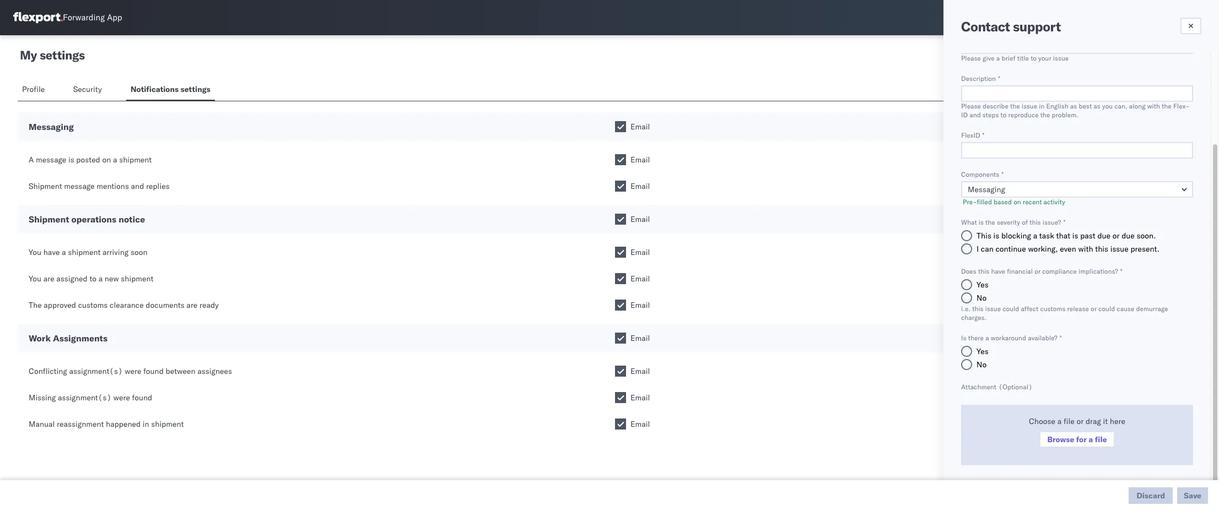 Task type: describe. For each thing, give the bounding box(es) containing it.
you inside please describe the issue in english as best as you can, along with the flex- id and steps to reproduce the problem.
[[1103, 102, 1113, 110]]

1 vertical spatial you
[[1083, 482, 1094, 491]]

arriving
[[103, 248, 129, 257]]

missing assignment(s) were found
[[29, 393, 152, 403]]

notifications
[[131, 84, 179, 94]]

1 could from the left
[[1003, 305, 1020, 313]]

the up reproduce
[[1010, 102, 1020, 110]]

that
[[1057, 231, 1071, 241]]

what is the severity of this issue? *
[[961, 218, 1066, 227]]

between
[[166, 367, 196, 377]]

attach
[[983, 482, 1002, 491]]

* right components
[[1002, 170, 1004, 179]]

manual reassignment happened in shipment
[[29, 420, 184, 429]]

yes for this
[[977, 280, 989, 290]]

please give a brief title to your issue
[[961, 54, 1069, 62]]

based
[[994, 198, 1012, 206]]

messaging
[[29, 121, 74, 132]]

is right that
[[1073, 231, 1079, 241]]

description
[[961, 74, 996, 83]]

or right financial
[[1035, 267, 1041, 276]]

customs inside i.e. this issue could affect customs release or could cause demurrage charges.
[[1041, 305, 1066, 313]]

flexid *
[[961, 131, 985, 139]]

present.
[[1131, 244, 1160, 254]]

mentions
[[97, 181, 129, 191]]

any
[[1004, 482, 1015, 491]]

soon.
[[1137, 231, 1156, 241]]

email for conflicting assignment(s) were found between assignees
[[631, 367, 650, 377]]

missing
[[29, 393, 56, 403]]

and inside please describe the issue in english as best as you can, along with the flex- id and steps to reproduce the problem.
[[970, 111, 981, 119]]

this is blocking a task that is past due or due soon.
[[977, 231, 1156, 241]]

the left flex- at top
[[1162, 102, 1172, 110]]

shipment for shipment operations notice
[[29, 214, 69, 225]]

filled
[[977, 198, 992, 206]]

1 as from the left
[[1071, 102, 1077, 110]]

my
[[20, 47, 37, 63]]

videos
[[1062, 482, 1082, 491]]

were for missing
[[113, 393, 130, 403]]

i.e.
[[961, 305, 971, 313]]

shipment operations notice
[[29, 214, 145, 225]]

attachment
[[961, 383, 997, 391]]

2 due from the left
[[1122, 231, 1135, 241]]

a right choose
[[1058, 417, 1062, 427]]

in inside please describe the issue in english as best as you can, along with the flex- id and steps to reproduce the problem.
[[1039, 102, 1045, 110]]

forwarding
[[63, 12, 105, 23]]

choose
[[1029, 417, 1056, 427]]

no for there
[[977, 360, 987, 370]]

can,
[[1115, 102, 1128, 110]]

email for you have a shipment arriving soon
[[631, 248, 650, 257]]

1 vertical spatial with
[[1079, 244, 1094, 254]]

os
[[1188, 13, 1199, 22]]

contact support
[[961, 18, 1061, 35]]

drag
[[1086, 417, 1101, 427]]

can
[[981, 244, 994, 254]]

components *
[[961, 170, 1004, 179]]

replies
[[146, 181, 170, 191]]

email for missing assignment(s) were found
[[631, 393, 650, 403]]

yes for there
[[977, 347, 989, 357]]

working,
[[1028, 244, 1058, 254]]

with inside please describe the issue in english as best as you can, along with the flex- id and steps to reproduce the problem.
[[1148, 102, 1160, 110]]

forwarding app link
[[13, 12, 122, 23]]

financial
[[1007, 267, 1033, 276]]

pre-filled based on recent activity
[[961, 198, 1066, 206]]

settings for my settings
[[40, 47, 85, 63]]

flex-
[[1174, 102, 1190, 110]]

documents
[[146, 300, 185, 310]]

2 horizontal spatial have
[[1096, 482, 1110, 491]]

there
[[968, 334, 984, 342]]

posted
[[76, 155, 100, 165]]

assignments
[[53, 333, 108, 344]]

is right the this
[[994, 231, 1000, 241]]

description *
[[961, 74, 1001, 83]]

the left issue.
[[1119, 482, 1129, 491]]

email for messaging
[[631, 122, 650, 132]]

(optional)
[[999, 383, 1033, 391]]

2 could from the left
[[1099, 305, 1115, 313]]

please describe the issue in english as best as you can, along with the flex- id and steps to reproduce the problem.
[[961, 102, 1190, 119]]

i.e. this issue could affect customs release or could cause demurrage charges.
[[961, 305, 1168, 322]]

past
[[1081, 231, 1096, 241]]

assignment(s) for missing
[[58, 393, 111, 403]]

found for missing assignment(s) were found
[[132, 393, 152, 403]]

* right description
[[998, 74, 1001, 83]]

a inside button
[[1089, 435, 1093, 445]]

i can continue working, even with this issue present.
[[977, 244, 1160, 254]]

browse
[[1048, 435, 1075, 445]]

workaround
[[991, 334, 1027, 342]]

approved
[[44, 300, 76, 310]]

0 vertical spatial have
[[43, 248, 60, 257]]

1 due from the left
[[1098, 231, 1111, 241]]

0 horizontal spatial of
[[1022, 218, 1028, 227]]

security
[[73, 84, 102, 94]]

issue?
[[1043, 218, 1061, 227]]

available?
[[1028, 334, 1058, 342]]

new
[[105, 274, 119, 284]]

flexport. image
[[13, 12, 63, 23]]

a
[[29, 155, 34, 165]]

* right implications?
[[1121, 267, 1123, 276]]

notifications settings
[[131, 84, 211, 94]]

a up assigned
[[62, 248, 66, 257]]

a up mentions
[[113, 155, 117, 165]]

a left new
[[99, 274, 103, 284]]

conflicting assignment(s) were found between assignees
[[29, 367, 232, 377]]

does
[[961, 267, 977, 276]]

blocking
[[1002, 231, 1031, 241]]

* right available?
[[1060, 334, 1062, 342]]

best
[[1079, 102, 1092, 110]]

attachment (optional)
[[961, 383, 1033, 391]]

please for please give a brief title to your issue
[[961, 54, 981, 62]]

2 as from the left
[[1094, 102, 1101, 110]]

activity
[[1044, 198, 1066, 206]]

email for you are assigned to a new shipment
[[631, 274, 650, 284]]

happened
[[106, 420, 141, 429]]

issue inside please describe the issue in english as best as you can, along with the flex- id and steps to reproduce the problem.
[[1022, 102, 1038, 110]]

or inside i.e. this issue could affect customs release or could cause demurrage charges.
[[1091, 305, 1097, 313]]

os button
[[1181, 5, 1206, 30]]

0 vertical spatial to
[[1031, 54, 1037, 62]]

title
[[1018, 54, 1029, 62]]

english
[[1047, 102, 1069, 110]]

or right past
[[1113, 231, 1120, 241]]

shipment right new
[[121, 274, 153, 284]]

the approved customs clearance documents are ready
[[29, 300, 219, 310]]

0 horizontal spatial file
[[1064, 417, 1075, 427]]



Task type: locate. For each thing, give the bounding box(es) containing it.
profile
[[22, 84, 45, 94]]

7 email from the top
[[631, 300, 650, 310]]

assignment(s) for conflicting
[[69, 367, 123, 377]]

compliance
[[1043, 267, 1077, 276]]

you for you have a shipment arriving soon
[[29, 248, 41, 257]]

message right a
[[36, 155, 66, 165]]

1 horizontal spatial are
[[187, 300, 198, 310]]

as right best
[[1094, 102, 1101, 110]]

security button
[[69, 79, 109, 101]]

1 vertical spatial were
[[113, 393, 130, 403]]

1 vertical spatial assignment(s)
[[58, 393, 111, 403]]

2 no from the top
[[977, 360, 987, 370]]

a right give at the top right of the page
[[997, 54, 1000, 62]]

is left "posted"
[[68, 155, 74, 165]]

to left new
[[90, 274, 97, 284]]

issue.
[[1131, 482, 1148, 491]]

1 horizontal spatial you
[[1103, 102, 1113, 110]]

and left replies
[[131, 181, 144, 191]]

5 email from the top
[[631, 248, 650, 257]]

1 email from the top
[[631, 122, 650, 132]]

assigned
[[56, 274, 88, 284]]

email for work assignments
[[631, 334, 650, 343]]

0 vertical spatial yes
[[977, 280, 989, 290]]

have right 'videos'
[[1096, 482, 1110, 491]]

None text field
[[961, 37, 1194, 54], [961, 142, 1194, 159], [961, 37, 1194, 54], [961, 142, 1194, 159]]

this right does
[[979, 267, 990, 276]]

are left assigned
[[43, 274, 54, 284]]

0 vertical spatial found
[[143, 367, 164, 377]]

due right past
[[1098, 231, 1111, 241]]

found for conflicting assignment(s) were found between assignees
[[143, 367, 164, 377]]

0 vertical spatial message
[[36, 155, 66, 165]]

a message is posted on a shipment
[[29, 155, 152, 165]]

reproduce
[[1009, 111, 1039, 119]]

issue up charges.
[[986, 305, 1001, 313]]

even
[[1060, 244, 1077, 254]]

2 you from the top
[[29, 274, 41, 284]]

ready
[[200, 300, 219, 310]]

customs right affect
[[1041, 305, 1066, 313]]

1 horizontal spatial on
[[1014, 198, 1021, 206]]

0 vertical spatial you
[[1103, 102, 1113, 110]]

10 email from the top
[[631, 393, 650, 403]]

this down past
[[1096, 244, 1109, 254]]

1 vertical spatial on
[[1014, 198, 1021, 206]]

and
[[970, 111, 981, 119], [131, 181, 144, 191]]

or left the drag
[[1077, 417, 1084, 427]]

notifications settings button
[[126, 79, 215, 101]]

notice
[[119, 214, 145, 225]]

1 vertical spatial have
[[992, 267, 1006, 276]]

it
[[1103, 417, 1108, 427]]

shipment up you are assigned to a new shipment at left bottom
[[68, 248, 101, 257]]

issue right your
[[1053, 54, 1069, 62]]

no for this
[[977, 293, 987, 303]]

1 vertical spatial file
[[1095, 435, 1107, 445]]

0 horizontal spatial you
[[1083, 482, 1094, 491]]

have up assigned
[[43, 248, 60, 257]]

found down conflicting assignment(s) were found between assignees on the bottom of the page
[[132, 393, 152, 403]]

work assignments
[[29, 333, 108, 344]]

email for manual reassignment happened in shipment
[[631, 420, 650, 429]]

8 email from the top
[[631, 334, 650, 343]]

email for shipment operations notice
[[631, 214, 650, 224]]

0 horizontal spatial as
[[1071, 102, 1077, 110]]

1 horizontal spatial settings
[[181, 84, 211, 94]]

2 horizontal spatial to
[[1031, 54, 1037, 62]]

release
[[1068, 305, 1089, 313]]

settings for notifications settings
[[181, 84, 211, 94]]

0 vertical spatial of
[[1022, 218, 1028, 227]]

1 vertical spatial to
[[1001, 111, 1007, 119]]

your
[[1039, 54, 1052, 62]]

6 email from the top
[[631, 274, 650, 284]]

0 vertical spatial you
[[29, 248, 41, 257]]

0 horizontal spatial customs
[[78, 300, 108, 310]]

please left attach
[[961, 482, 981, 491]]

assignment(s)
[[69, 367, 123, 377], [58, 393, 111, 403]]

i
[[977, 244, 979, 254]]

this inside i.e. this issue could affect customs release or could cause demurrage charges.
[[973, 305, 984, 313]]

no
[[977, 293, 987, 303], [977, 360, 987, 370]]

forwarding app
[[63, 12, 122, 23]]

1 vertical spatial no
[[977, 360, 987, 370]]

settings inside notifications settings button
[[181, 84, 211, 94]]

0 horizontal spatial are
[[43, 274, 54, 284]]

as left best
[[1071, 102, 1077, 110]]

recent
[[1023, 198, 1042, 206]]

clearance
[[110, 300, 144, 310]]

2 please from the top
[[961, 102, 981, 110]]

None checkbox
[[615, 121, 626, 132], [615, 154, 626, 165], [615, 214, 626, 225], [615, 247, 626, 258], [615, 273, 626, 284], [615, 333, 626, 344], [615, 366, 626, 377], [615, 393, 626, 404], [615, 121, 626, 132], [615, 154, 626, 165], [615, 214, 626, 225], [615, 247, 626, 258], [615, 273, 626, 284], [615, 333, 626, 344], [615, 366, 626, 377], [615, 393, 626, 404]]

you for you are assigned to a new shipment
[[29, 274, 41, 284]]

0 vertical spatial in
[[1039, 102, 1045, 110]]

1 shipment from the top
[[29, 181, 62, 191]]

id
[[961, 111, 968, 119]]

customs down you are assigned to a new shipment at left bottom
[[78, 300, 108, 310]]

demurrage
[[1137, 305, 1168, 313]]

1 vertical spatial yes
[[977, 347, 989, 357]]

0 vertical spatial are
[[43, 274, 54, 284]]

this left issue?
[[1030, 218, 1041, 227]]

1 horizontal spatial with
[[1148, 102, 1160, 110]]

0 horizontal spatial to
[[90, 274, 97, 284]]

the
[[29, 300, 42, 310]]

1 vertical spatial are
[[187, 300, 198, 310]]

0 vertical spatial no
[[977, 293, 987, 303]]

to down describe at the top
[[1001, 111, 1007, 119]]

None text field
[[961, 85, 1194, 102]]

browse for a file
[[1048, 435, 1107, 445]]

Messaging text field
[[961, 181, 1194, 198]]

a left the task
[[1033, 231, 1038, 241]]

components
[[961, 170, 1000, 179]]

11 email from the top
[[631, 420, 650, 429]]

0 horizontal spatial have
[[43, 248, 60, 257]]

of left issue.
[[1111, 482, 1117, 491]]

4 email from the top
[[631, 214, 650, 224]]

browse for a file button
[[1040, 432, 1115, 448]]

pre-
[[963, 198, 977, 206]]

were left between
[[125, 367, 141, 377]]

1 please from the top
[[961, 54, 981, 62]]

are left ready
[[187, 300, 198, 310]]

* right issue?
[[1064, 218, 1066, 227]]

assignment(s) up the missing assignment(s) were found
[[69, 367, 123, 377]]

this up charges.
[[973, 305, 984, 313]]

problem.
[[1052, 111, 1079, 119]]

2 vertical spatial to
[[90, 274, 97, 284]]

shipment for shipment message mentions and replies
[[29, 181, 62, 191]]

or left 'videos'
[[1054, 482, 1061, 491]]

1 vertical spatial and
[[131, 181, 144, 191]]

to right title on the top right of the page
[[1031, 54, 1037, 62]]

support
[[1013, 18, 1061, 35]]

1 you from the top
[[29, 248, 41, 257]]

email
[[631, 122, 650, 132], [631, 155, 650, 165], [631, 181, 650, 191], [631, 214, 650, 224], [631, 248, 650, 257], [631, 274, 650, 284], [631, 300, 650, 310], [631, 334, 650, 343], [631, 367, 650, 377], [631, 393, 650, 403], [631, 420, 650, 429]]

email for the approved customs clearance documents are ready
[[631, 300, 650, 310]]

please for please attach any screenshots or videos you have of the issue.
[[961, 482, 981, 491]]

shipment down a
[[29, 181, 62, 191]]

please for please describe the issue in english as best as you can, along with the flex- id and steps to reproduce the problem.
[[961, 102, 981, 110]]

to
[[1031, 54, 1037, 62], [1001, 111, 1007, 119], [90, 274, 97, 284]]

1 horizontal spatial could
[[1099, 305, 1115, 313]]

2 vertical spatial please
[[961, 482, 981, 491]]

1 vertical spatial you
[[29, 274, 41, 284]]

1 vertical spatial message
[[64, 181, 95, 191]]

my settings
[[20, 47, 85, 63]]

Search Shipments (/) text field
[[1008, 9, 1115, 26]]

1 horizontal spatial have
[[992, 267, 1006, 276]]

found
[[143, 367, 164, 377], [132, 393, 152, 403]]

1 horizontal spatial of
[[1111, 482, 1117, 491]]

9 email from the top
[[631, 367, 650, 377]]

shipment
[[29, 181, 62, 191], [29, 214, 69, 225]]

reassignment
[[57, 420, 104, 429]]

0 vertical spatial with
[[1148, 102, 1160, 110]]

shipment left the operations
[[29, 214, 69, 225]]

as
[[1071, 102, 1077, 110], [1094, 102, 1101, 110]]

on right the based
[[1014, 198, 1021, 206]]

1 horizontal spatial due
[[1122, 231, 1135, 241]]

1 vertical spatial please
[[961, 102, 981, 110]]

and right "id"
[[970, 111, 981, 119]]

issue left present.
[[1111, 244, 1129, 254]]

could
[[1003, 305, 1020, 313], [1099, 305, 1115, 313]]

issue up reproduce
[[1022, 102, 1038, 110]]

in left english
[[1039, 102, 1045, 110]]

a right the there
[[986, 334, 989, 342]]

you right 'videos'
[[1083, 482, 1094, 491]]

the down english
[[1041, 111, 1050, 119]]

please left give at the top right of the page
[[961, 54, 981, 62]]

settings right notifications
[[181, 84, 211, 94]]

0 horizontal spatial on
[[102, 155, 111, 165]]

issue
[[1053, 54, 1069, 62], [1022, 102, 1038, 110], [1111, 244, 1129, 254], [986, 305, 1001, 313]]

settings
[[40, 47, 85, 63], [181, 84, 211, 94]]

0 vertical spatial and
[[970, 111, 981, 119]]

please attach any screenshots or videos you have of the issue.
[[961, 482, 1148, 491]]

choose a file or drag it here
[[1029, 417, 1126, 427]]

have left financial
[[992, 267, 1006, 276]]

is there a workaround available? *
[[961, 334, 1062, 342]]

shipment message mentions and replies
[[29, 181, 170, 191]]

0 vertical spatial on
[[102, 155, 111, 165]]

1 yes from the top
[[977, 280, 989, 290]]

message for shipment
[[64, 181, 95, 191]]

file inside button
[[1095, 435, 1107, 445]]

could left cause
[[1099, 305, 1115, 313]]

due left soon.
[[1122, 231, 1135, 241]]

is
[[961, 334, 967, 342]]

3 please from the top
[[961, 482, 981, 491]]

1 horizontal spatial customs
[[1041, 305, 1066, 313]]

shipment
[[119, 155, 152, 165], [68, 248, 101, 257], [121, 274, 153, 284], [151, 420, 184, 429]]

please inside please describe the issue in english as best as you can, along with the flex- id and steps to reproduce the problem.
[[961, 102, 981, 110]]

is right "what"
[[979, 218, 984, 227]]

0 vertical spatial settings
[[40, 47, 85, 63]]

1 no from the top
[[977, 293, 987, 303]]

1 vertical spatial shipment
[[29, 214, 69, 225]]

1 vertical spatial settings
[[181, 84, 211, 94]]

were for conflicting
[[125, 367, 141, 377]]

1 horizontal spatial as
[[1094, 102, 1101, 110]]

1 vertical spatial found
[[132, 393, 152, 403]]

email for a message is posted on a shipment
[[631, 155, 650, 165]]

2 email from the top
[[631, 155, 650, 165]]

is
[[68, 155, 74, 165], [979, 218, 984, 227], [994, 231, 1000, 241], [1073, 231, 1079, 241]]

issue inside i.e. this issue could affect customs release or could cause demurrage charges.
[[986, 305, 1001, 313]]

3 email from the top
[[631, 181, 650, 191]]

1 horizontal spatial and
[[970, 111, 981, 119]]

0 vertical spatial assignment(s)
[[69, 367, 123, 377]]

you left can,
[[1103, 102, 1113, 110]]

a right for
[[1089, 435, 1093, 445]]

of up blocking
[[1022, 218, 1028, 227]]

the up the this
[[986, 218, 996, 227]]

1 horizontal spatial file
[[1095, 435, 1107, 445]]

you have a shipment arriving soon
[[29, 248, 148, 257]]

email for shipment message mentions and replies
[[631, 181, 650, 191]]

shipment right happened
[[151, 420, 184, 429]]

settings right the "my"
[[40, 47, 85, 63]]

profile button
[[18, 79, 51, 101]]

0 horizontal spatial with
[[1079, 244, 1094, 254]]

file up browse for a file
[[1064, 417, 1075, 427]]

you
[[29, 248, 41, 257], [29, 274, 41, 284]]

2 shipment from the top
[[29, 214, 69, 225]]

found left between
[[143, 367, 164, 377]]

along
[[1130, 102, 1146, 110]]

were up happened
[[113, 393, 130, 403]]

due
[[1098, 231, 1111, 241], [1122, 231, 1135, 241]]

continue
[[996, 244, 1026, 254]]

0 horizontal spatial and
[[131, 181, 144, 191]]

no up attachment
[[977, 360, 987, 370]]

task
[[1040, 231, 1055, 241]]

cause
[[1117, 305, 1135, 313]]

yes down the there
[[977, 347, 989, 357]]

have
[[43, 248, 60, 257], [992, 267, 1006, 276], [1096, 482, 1110, 491]]

1 horizontal spatial in
[[1039, 102, 1045, 110]]

you
[[1103, 102, 1113, 110], [1083, 482, 1094, 491]]

message for a
[[36, 155, 66, 165]]

for
[[1077, 435, 1087, 445]]

0 vertical spatial file
[[1064, 417, 1075, 427]]

None checkbox
[[615, 181, 626, 192], [615, 300, 626, 311], [615, 419, 626, 430], [615, 181, 626, 192], [615, 300, 626, 311], [615, 419, 626, 430]]

implications?
[[1079, 267, 1118, 276]]

on right "posted"
[[102, 155, 111, 165]]

flexid
[[961, 131, 981, 139]]

1 horizontal spatial to
[[1001, 111, 1007, 119]]

2 vertical spatial have
[[1096, 482, 1110, 491]]

to inside please describe the issue in english as best as you can, along with the flex- id and steps to reproduce the problem.
[[1001, 111, 1007, 119]]

0 horizontal spatial could
[[1003, 305, 1020, 313]]

* right flexid
[[983, 131, 985, 139]]

give
[[983, 54, 995, 62]]

message down "posted"
[[64, 181, 95, 191]]

or right release
[[1091, 305, 1097, 313]]

steps
[[983, 111, 999, 119]]

in right happened
[[143, 420, 149, 429]]

please up "id"
[[961, 102, 981, 110]]

does this have financial or compliance implications? *
[[961, 267, 1123, 276]]

assignment(s) up reassignment
[[58, 393, 111, 403]]

1 vertical spatial in
[[143, 420, 149, 429]]

0 vertical spatial please
[[961, 54, 981, 62]]

yes up charges.
[[977, 280, 989, 290]]

0 vertical spatial shipment
[[29, 181, 62, 191]]

shipment up replies
[[119, 155, 152, 165]]

0 vertical spatial were
[[125, 367, 141, 377]]

1 vertical spatial of
[[1111, 482, 1117, 491]]

2 yes from the top
[[977, 347, 989, 357]]

with down past
[[1079, 244, 1094, 254]]

affect
[[1021, 305, 1039, 313]]

could left affect
[[1003, 305, 1020, 313]]

0 horizontal spatial in
[[143, 420, 149, 429]]

0 horizontal spatial due
[[1098, 231, 1111, 241]]

0 horizontal spatial settings
[[40, 47, 85, 63]]

no up charges.
[[977, 293, 987, 303]]

describe
[[983, 102, 1009, 110]]

file
[[1064, 417, 1075, 427], [1095, 435, 1107, 445]]

file down it
[[1095, 435, 1107, 445]]

manual
[[29, 420, 55, 429]]

with right along
[[1148, 102, 1160, 110]]



Task type: vqa. For each thing, say whether or not it's contained in the screenshot.
me on the top left of the page
no



